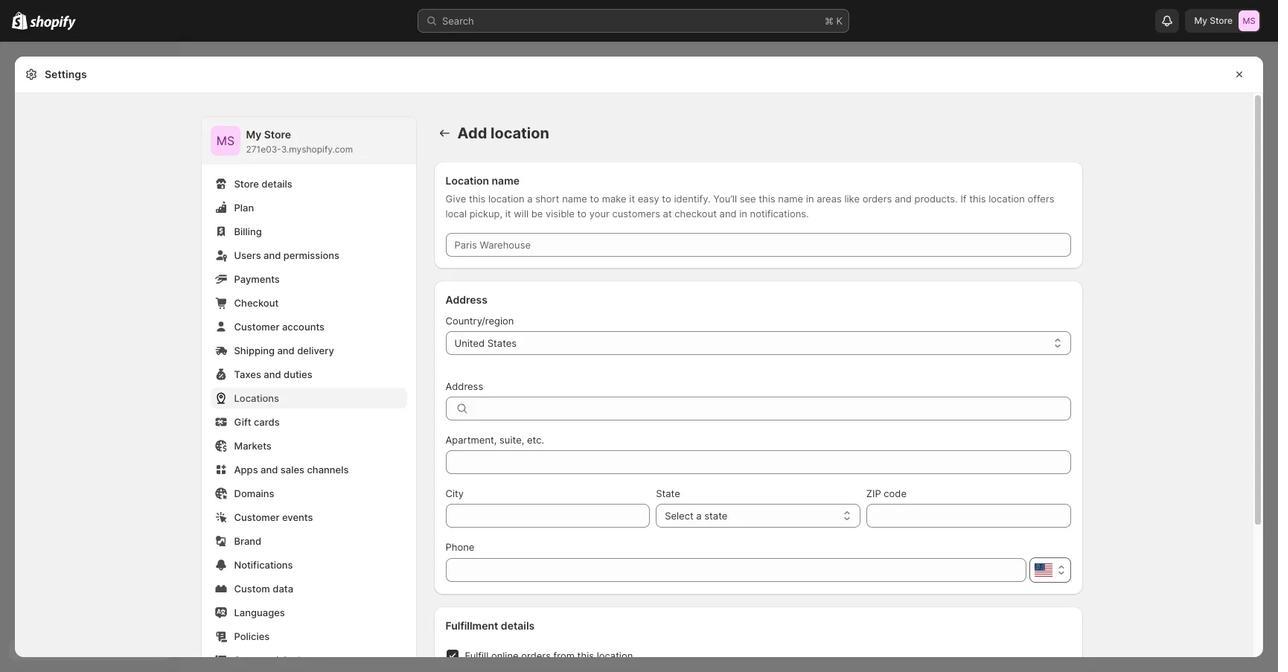 Task type: locate. For each thing, give the bounding box(es) containing it.
easy
[[638, 193, 659, 205]]

0 horizontal spatial details
[[262, 178, 292, 190]]

shipping and delivery link
[[210, 340, 407, 361]]

1 horizontal spatial my store image
[[1239, 10, 1260, 31]]

to left your
[[577, 208, 587, 220]]

permissions
[[284, 249, 339, 261]]

1 vertical spatial a
[[696, 510, 702, 522]]

apartment, suite, etc.
[[446, 434, 544, 446]]

0 vertical spatial customer
[[234, 321, 280, 333]]

details up online
[[501, 619, 535, 632]]

1 horizontal spatial in
[[806, 193, 814, 205]]

my for my store
[[1194, 15, 1208, 26]]

1 vertical spatial my
[[246, 128, 262, 141]]

1 horizontal spatial details
[[501, 619, 535, 632]]

orders right like
[[863, 193, 892, 205]]

notifications.
[[750, 208, 809, 220]]

data
[[273, 583, 293, 595]]

2 address from the top
[[446, 380, 483, 392]]

accounts
[[282, 321, 325, 333]]

zip code
[[866, 488, 907, 500]]

customer down checkout
[[234, 321, 280, 333]]

location up "will"
[[488, 193, 525, 205]]

apps and sales channels link
[[210, 459, 407, 480]]

0 horizontal spatial orders
[[521, 650, 551, 662]]

1 horizontal spatial my
[[1194, 15, 1208, 26]]

and right apps
[[261, 464, 278, 476]]

name up visible
[[562, 193, 587, 205]]

details down the 271e03-
[[262, 178, 292, 190]]

1 vertical spatial my store image
[[210, 126, 240, 156]]

customer
[[234, 321, 280, 333], [234, 511, 280, 523]]

1 horizontal spatial to
[[590, 193, 599, 205]]

k
[[836, 15, 843, 27]]

1 vertical spatial in
[[739, 208, 747, 220]]

dialog
[[1269, 57, 1278, 657]]

0 horizontal spatial my store image
[[210, 126, 240, 156]]

⌘ k
[[825, 15, 843, 27]]

a left state
[[696, 510, 702, 522]]

cards
[[254, 416, 280, 428]]

⌘
[[825, 15, 834, 27]]

location
[[491, 124, 549, 142], [488, 193, 525, 205], [989, 193, 1025, 205], [597, 650, 633, 662]]

1 vertical spatial details
[[501, 619, 535, 632]]

see
[[740, 193, 756, 205]]

it
[[629, 193, 635, 205], [505, 208, 511, 220]]

location right from
[[597, 650, 633, 662]]

details inside shop settings menu element
[[262, 178, 292, 190]]

visible
[[546, 208, 575, 220]]

domains
[[234, 488, 274, 500]]

fulfillment
[[446, 619, 498, 632]]

my store image
[[1239, 10, 1260, 31], [210, 126, 240, 156]]

0 vertical spatial my
[[1194, 15, 1208, 26]]

2 customer from the top
[[234, 511, 280, 523]]

states
[[487, 337, 517, 349]]

orders left from
[[521, 650, 551, 662]]

events
[[282, 511, 313, 523]]

from
[[554, 650, 575, 662]]

1 vertical spatial it
[[505, 208, 511, 220]]

it left "will"
[[505, 208, 511, 220]]

make
[[602, 193, 627, 205]]

state
[[704, 510, 728, 522]]

1 horizontal spatial orders
[[863, 193, 892, 205]]

in left areas on the top right of the page
[[806, 193, 814, 205]]

my for my store 271e03-3.myshopify.com
[[246, 128, 262, 141]]

0 vertical spatial it
[[629, 193, 635, 205]]

fulfillment details
[[446, 619, 535, 632]]

users
[[234, 249, 261, 261]]

Paris Warehouse text field
[[446, 233, 1071, 257]]

0 vertical spatial my store image
[[1239, 10, 1260, 31]]

and right taxes
[[264, 369, 281, 380]]

0 horizontal spatial my
[[246, 128, 262, 141]]

1 customer from the top
[[234, 321, 280, 333]]

log
[[298, 654, 312, 666]]

shipping and delivery
[[234, 345, 334, 357]]

1 vertical spatial address
[[446, 380, 483, 392]]

orders inside location name give this location a short name to make it easy to identify. you'll see this name in areas like orders and products. if this location offers local pickup, it will be visible to your customers at checkout and in notifications.
[[863, 193, 892, 205]]

0 vertical spatial address
[[446, 293, 488, 306]]

location name give this location a short name to make it easy to identify. you'll see this name in areas like orders and products. if this location offers local pickup, it will be visible to your customers at checkout and in notifications.
[[446, 174, 1055, 220]]

to up "at"
[[662, 193, 671, 205]]

to
[[590, 193, 599, 205], [662, 193, 671, 205], [577, 208, 587, 220]]

orders
[[863, 193, 892, 205], [521, 650, 551, 662]]

plan link
[[210, 197, 407, 218]]

Phone text field
[[446, 558, 1026, 582]]

name up "notifications."
[[778, 193, 803, 205]]

be
[[531, 208, 543, 220]]

offers
[[1028, 193, 1055, 205]]

taxes and duties
[[234, 369, 312, 380]]

and down customer accounts
[[277, 345, 295, 357]]

add location
[[457, 124, 549, 142]]

brand link
[[210, 531, 407, 552]]

gift cards link
[[210, 412, 407, 433]]

billing link
[[210, 221, 407, 242]]

0 vertical spatial a
[[527, 193, 533, 205]]

add
[[457, 124, 487, 142]]

3.myshopify.com
[[281, 144, 353, 155]]

gift cards
[[234, 416, 280, 428]]

a up be
[[527, 193, 533, 205]]

Address text field
[[475, 397, 1071, 421]]

my inside my store 271e03-3.myshopify.com
[[246, 128, 262, 141]]

0 vertical spatial in
[[806, 193, 814, 205]]

0 horizontal spatial a
[[527, 193, 533, 205]]

name up "will"
[[492, 174, 520, 187]]

customer down domains
[[234, 511, 280, 523]]

this
[[469, 193, 486, 205], [759, 193, 775, 205], [969, 193, 986, 205], [577, 650, 594, 662]]

0 vertical spatial details
[[262, 178, 292, 190]]

in down see
[[739, 208, 747, 220]]

store
[[1210, 15, 1233, 26], [264, 128, 291, 141], [234, 178, 259, 190], [234, 654, 259, 666]]

my store image right the my store
[[1239, 10, 1260, 31]]

this right from
[[577, 650, 594, 662]]

languages
[[234, 607, 285, 619]]

united
[[454, 337, 485, 349]]

1 vertical spatial customer
[[234, 511, 280, 523]]

locations link
[[210, 388, 407, 409]]

my store image left the 271e03-
[[210, 126, 240, 156]]

and for duties
[[264, 369, 281, 380]]

shipping
[[234, 345, 275, 357]]

0 horizontal spatial to
[[577, 208, 587, 220]]

to up your
[[590, 193, 599, 205]]

address up country/region
[[446, 293, 488, 306]]

taxes
[[234, 369, 261, 380]]

1 horizontal spatial name
[[562, 193, 587, 205]]

it up customers
[[629, 193, 635, 205]]

0 vertical spatial orders
[[863, 193, 892, 205]]

this up "pickup,"
[[469, 193, 486, 205]]

channels
[[307, 464, 349, 476]]

will
[[514, 208, 529, 220]]

duties
[[284, 369, 312, 380]]

customer events
[[234, 511, 313, 523]]

activity
[[262, 654, 296, 666]]

details
[[262, 178, 292, 190], [501, 619, 535, 632]]

customer for customer accounts
[[234, 321, 280, 333]]

select a state
[[665, 510, 728, 522]]

address down united
[[446, 380, 483, 392]]

and right users
[[264, 249, 281, 261]]

location right add
[[491, 124, 549, 142]]

1 horizontal spatial a
[[696, 510, 702, 522]]

locations
[[234, 392, 279, 404]]



Task type: describe. For each thing, give the bounding box(es) containing it.
and for sales
[[261, 464, 278, 476]]

domains link
[[210, 483, 407, 504]]

location
[[446, 174, 489, 187]]

1 horizontal spatial it
[[629, 193, 635, 205]]

customer accounts link
[[210, 316, 407, 337]]

customer accounts
[[234, 321, 325, 333]]

store details
[[234, 178, 292, 190]]

apartment,
[[446, 434, 497, 446]]

my store 271e03-3.myshopify.com
[[246, 128, 353, 155]]

at
[[663, 208, 672, 220]]

languages link
[[210, 602, 407, 623]]

gift
[[234, 416, 251, 428]]

1 vertical spatial orders
[[521, 650, 551, 662]]

this right see
[[759, 193, 775, 205]]

like
[[845, 193, 860, 205]]

store activity log
[[234, 654, 312, 666]]

details for store details
[[262, 178, 292, 190]]

fulfill online orders from this location
[[465, 650, 633, 662]]

you'll
[[713, 193, 737, 205]]

and for permissions
[[264, 249, 281, 261]]

payments
[[234, 273, 280, 285]]

custom
[[234, 583, 270, 595]]

0 horizontal spatial name
[[492, 174, 520, 187]]

2 horizontal spatial name
[[778, 193, 803, 205]]

City text field
[[446, 504, 650, 528]]

location left the offers
[[989, 193, 1025, 205]]

pickup,
[[470, 208, 503, 220]]

phone
[[446, 541, 475, 553]]

a inside location name give this location a short name to make it easy to identify. you'll see this name in areas like orders and products. if this location offers local pickup, it will be visible to your customers at checkout and in notifications.
[[527, 193, 533, 205]]

2 horizontal spatial to
[[662, 193, 671, 205]]

apps
[[234, 464, 258, 476]]

sales
[[280, 464, 304, 476]]

shopify image
[[30, 15, 76, 30]]

notifications link
[[210, 555, 407, 575]]

users and permissions
[[234, 249, 339, 261]]

271e03-
[[246, 144, 281, 155]]

users and permissions link
[[210, 245, 407, 266]]

customers
[[612, 208, 660, 220]]

checkout
[[675, 208, 717, 220]]

policies link
[[210, 626, 407, 647]]

billing
[[234, 226, 262, 237]]

markets
[[234, 440, 272, 452]]

state
[[656, 488, 680, 500]]

areas
[[817, 193, 842, 205]]

brand
[[234, 535, 261, 547]]

details for fulfillment details
[[501, 619, 535, 632]]

give
[[446, 193, 466, 205]]

code
[[884, 488, 907, 500]]

store details link
[[210, 173, 407, 194]]

custom data
[[234, 583, 293, 595]]

delivery
[[297, 345, 334, 357]]

search
[[442, 15, 474, 27]]

ms button
[[210, 126, 240, 156]]

and down you'll
[[720, 208, 737, 220]]

payments link
[[210, 269, 407, 290]]

etc.
[[527, 434, 544, 446]]

apps and sales channels
[[234, 464, 349, 476]]

select
[[665, 510, 694, 522]]

1 address from the top
[[446, 293, 488, 306]]

your
[[589, 208, 610, 220]]

notifications
[[234, 559, 293, 571]]

store inside my store 271e03-3.myshopify.com
[[264, 128, 291, 141]]

and for delivery
[[277, 345, 295, 357]]

0 horizontal spatial it
[[505, 208, 511, 220]]

store activity log link
[[210, 650, 407, 671]]

checkout
[[234, 297, 279, 309]]

plan
[[234, 202, 254, 214]]

customer events link
[[210, 507, 407, 528]]

markets link
[[210, 436, 407, 456]]

this right if
[[969, 193, 986, 205]]

shopify image
[[12, 12, 28, 30]]

short
[[535, 193, 559, 205]]

settings dialog
[[15, 57, 1263, 672]]

and left products.
[[895, 193, 912, 205]]

my store
[[1194, 15, 1233, 26]]

suite,
[[500, 434, 524, 446]]

customer for customer events
[[234, 511, 280, 523]]

identify.
[[674, 193, 711, 205]]

united states
[[454, 337, 517, 349]]

0 horizontal spatial in
[[739, 208, 747, 220]]

online
[[491, 650, 519, 662]]

city
[[446, 488, 464, 500]]

local
[[446, 208, 467, 220]]

policies
[[234, 631, 270, 642]]

fulfill
[[465, 650, 489, 662]]

country/region
[[446, 315, 514, 327]]

Apartment, suite, etc. text field
[[446, 450, 1071, 474]]

custom data link
[[210, 578, 407, 599]]

my store image inside shop settings menu element
[[210, 126, 240, 156]]

shop settings menu element
[[201, 117, 416, 672]]

settings
[[45, 68, 87, 80]]

taxes and duties link
[[210, 364, 407, 385]]

products.
[[915, 193, 958, 205]]

zip
[[866, 488, 881, 500]]



Task type: vqa. For each thing, say whether or not it's contained in the screenshot.
first Customer from the bottom of the 'shop settings menu' ELEMENT at the left of page
yes



